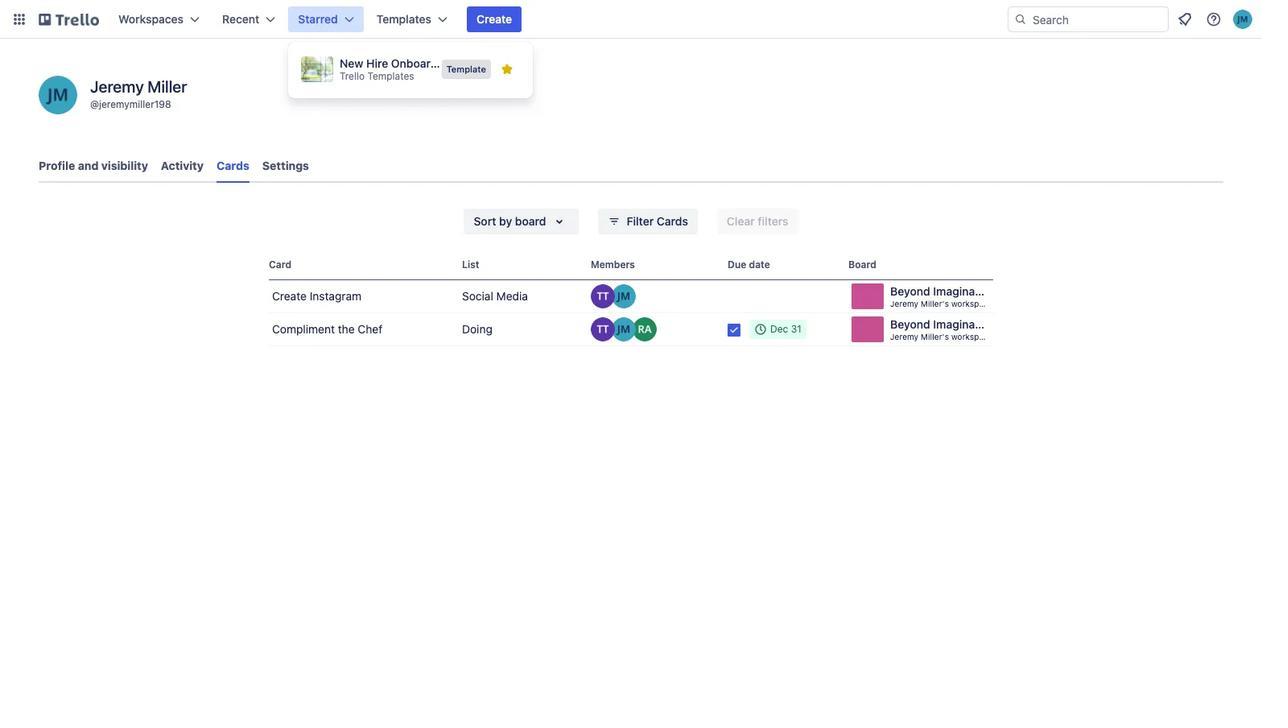 Task type: locate. For each thing, give the bounding box(es) containing it.
jeremy miller (jeremymiller198) image
[[1234, 10, 1253, 29], [612, 284, 636, 308], [612, 317, 636, 341]]

starred button
[[289, 6, 364, 32]]

terry turtle (terryturtle) image down members
[[591, 284, 615, 308]]

jeremy miller (jeremymiller198) image
[[39, 76, 77, 114]]

templates button
[[367, 6, 457, 32]]

board
[[515, 214, 546, 228]]

1 terry turtle (terryturtle) image from the top
[[591, 284, 615, 308]]

miller's
[[921, 299, 949, 308], [921, 332, 949, 341]]

profile
[[39, 159, 75, 172]]

2 workspace from the top
[[952, 332, 993, 341]]

cards right filter
[[657, 214, 688, 228]]

cards right activity
[[217, 159, 250, 172]]

trello
[[340, 70, 365, 82]]

the
[[338, 322, 355, 336]]

2 vertical spatial jeremy
[[891, 332, 919, 341]]

activity
[[161, 159, 204, 172]]

filter cards
[[627, 214, 688, 228]]

0 notifications image
[[1176, 10, 1195, 29]]

2 miller's from the top
[[921, 332, 949, 341]]

jeremy miller (jeremymiller198) image for social media
[[612, 284, 636, 308]]

1 beyond imagination jeremy miller's workspace from the top
[[891, 284, 996, 308]]

ruby anderson (rubyanderson7) image
[[633, 317, 657, 341]]

cards
[[217, 159, 250, 172], [657, 214, 688, 228]]

0 vertical spatial create
[[477, 12, 512, 26]]

1 vertical spatial imagination
[[934, 317, 996, 331]]

0 vertical spatial beyond imagination jeremy miller's workspace
[[891, 284, 996, 308]]

templates
[[377, 12, 432, 26], [368, 70, 414, 82]]

jeremy
[[90, 77, 144, 96], [891, 299, 919, 308], [891, 332, 919, 341]]

imagination
[[934, 284, 996, 298], [934, 317, 996, 331]]

1 vertical spatial jeremy miller (jeremymiller198) image
[[612, 284, 636, 308]]

jeremymiller198
[[99, 98, 171, 110]]

instagram
[[310, 289, 362, 303]]

jeremy miller (jeremymiller198) image inside primary element
[[1234, 10, 1253, 29]]

create for create instagram
[[272, 289, 307, 303]]

search image
[[1015, 13, 1028, 26]]

starred icon image
[[501, 63, 514, 76]]

doing
[[462, 322, 493, 336]]

1 vertical spatial jeremy
[[891, 299, 919, 308]]

dec 31
[[771, 323, 802, 335]]

beyond imagination jeremy miller's workspace
[[891, 284, 996, 308], [891, 317, 996, 341]]

beyond
[[891, 284, 931, 298], [891, 317, 931, 331]]

terry turtle (terryturtle) image left ruby anderson (rubyanderson7) icon
[[591, 317, 615, 341]]

1 vertical spatial create
[[272, 289, 307, 303]]

create inside button
[[477, 12, 512, 26]]

0 horizontal spatial create
[[272, 289, 307, 303]]

create down card
[[272, 289, 307, 303]]

1 vertical spatial beyond imagination jeremy miller's workspace
[[891, 317, 996, 341]]

profile and visibility link
[[39, 151, 148, 180]]

1 vertical spatial workspace
[[952, 332, 993, 341]]

0 vertical spatial templates
[[377, 12, 432, 26]]

create
[[477, 12, 512, 26], [272, 289, 307, 303]]

1 vertical spatial miller's
[[921, 332, 949, 341]]

create up starred icon
[[477, 12, 512, 26]]

jeremy inside jeremy miller @ jeremymiller198
[[90, 77, 144, 96]]

1 beyond from the top
[[891, 284, 931, 298]]

terry turtle (terryturtle) image
[[591, 284, 615, 308], [591, 317, 615, 341]]

0 vertical spatial beyond
[[891, 284, 931, 298]]

1 horizontal spatial cards
[[657, 214, 688, 228]]

templates right trello
[[368, 70, 414, 82]]

social
[[462, 289, 494, 303]]

filters
[[758, 214, 789, 228]]

by
[[499, 214, 512, 228]]

1 imagination from the top
[[934, 284, 996, 298]]

2 terry turtle (terryturtle) image from the top
[[591, 317, 615, 341]]

primary element
[[0, 0, 1263, 39]]

0 vertical spatial terry turtle (terryturtle) image
[[591, 284, 615, 308]]

0 vertical spatial workspace
[[952, 299, 993, 308]]

0 vertical spatial miller's
[[921, 299, 949, 308]]

create for create
[[477, 12, 512, 26]]

settings link
[[262, 151, 309, 180]]

workspace
[[952, 299, 993, 308], [952, 332, 993, 341]]

0 vertical spatial jeremy miller (jeremymiller198) image
[[1234, 10, 1253, 29]]

0 horizontal spatial cards
[[217, 159, 250, 172]]

templates up onboarding
[[377, 12, 432, 26]]

1 vertical spatial terry turtle (terryturtle) image
[[591, 317, 615, 341]]

2 vertical spatial jeremy miller (jeremymiller198) image
[[612, 317, 636, 341]]

1 vertical spatial beyond
[[891, 317, 931, 331]]

cards link
[[217, 151, 250, 183]]

create instagram link
[[269, 280, 456, 312]]

1 vertical spatial templates
[[368, 70, 414, 82]]

0 vertical spatial jeremy
[[90, 77, 144, 96]]

new hire onboarding trello templates
[[340, 56, 454, 82]]

1 vertical spatial cards
[[657, 214, 688, 228]]

workspaces button
[[109, 6, 209, 32]]

1 workspace from the top
[[952, 299, 993, 308]]

profile and visibility
[[39, 159, 148, 172]]

0 vertical spatial imagination
[[934, 284, 996, 298]]

template
[[447, 64, 486, 74]]

1 horizontal spatial create
[[477, 12, 512, 26]]



Task type: describe. For each thing, give the bounding box(es) containing it.
due
[[728, 258, 747, 271]]

clear filters
[[727, 214, 789, 228]]

recent
[[222, 12, 260, 26]]

card
[[269, 258, 292, 271]]

templates inside new hire onboarding trello templates
[[368, 70, 414, 82]]

2 imagination from the top
[[934, 317, 996, 331]]

create button
[[467, 6, 522, 32]]

sort
[[474, 214, 496, 228]]

filter cards button
[[598, 209, 698, 234]]

@
[[90, 98, 99, 110]]

sort by board button
[[464, 209, 579, 234]]

visibility
[[101, 159, 148, 172]]

list
[[462, 258, 480, 271]]

chef
[[358, 322, 383, 336]]

recent button
[[213, 6, 285, 32]]

activity link
[[161, 151, 204, 180]]

jeremy miller (jeremymiller198) image for doing
[[612, 317, 636, 341]]

date
[[749, 258, 771, 271]]

cards inside button
[[657, 214, 688, 228]]

starred
[[298, 12, 338, 26]]

31
[[791, 323, 802, 335]]

open information menu image
[[1206, 11, 1222, 27]]

workspaces
[[118, 12, 184, 26]]

jeremy miller @ jeremymiller198
[[90, 77, 187, 110]]

compliment the chef link
[[269, 313, 456, 345]]

terry turtle (terryturtle) image for social media
[[591, 284, 615, 308]]

onboarding
[[391, 56, 454, 70]]

settings
[[262, 159, 309, 172]]

filter
[[627, 214, 654, 228]]

2 beyond imagination jeremy miller's workspace from the top
[[891, 317, 996, 341]]

Search field
[[1028, 7, 1168, 31]]

2 beyond from the top
[[891, 317, 931, 331]]

and
[[78, 159, 99, 172]]

compliment the chef
[[272, 322, 383, 336]]

terry turtle (terryturtle) image for doing
[[591, 317, 615, 341]]

switch to… image
[[11, 11, 27, 27]]

sort by board
[[474, 214, 546, 228]]

media
[[497, 289, 528, 303]]

due date
[[728, 258, 771, 271]]

clear
[[727, 214, 755, 228]]

dec
[[771, 323, 789, 335]]

clear filters button
[[717, 209, 798, 234]]

social media
[[462, 289, 528, 303]]

back to home image
[[39, 6, 99, 32]]

new
[[340, 56, 363, 70]]

board
[[849, 258, 877, 271]]

0 vertical spatial cards
[[217, 159, 250, 172]]

hire
[[366, 56, 388, 70]]

templates inside popup button
[[377, 12, 432, 26]]

miller
[[148, 77, 187, 96]]

1 miller's from the top
[[921, 299, 949, 308]]

members
[[591, 258, 635, 271]]

create instagram
[[272, 289, 362, 303]]

compliment
[[272, 322, 335, 336]]



Task type: vqa. For each thing, say whether or not it's contained in the screenshot.
1st TERRY TURTLE (TERRYTURTLE) icon from the top of the page
no



